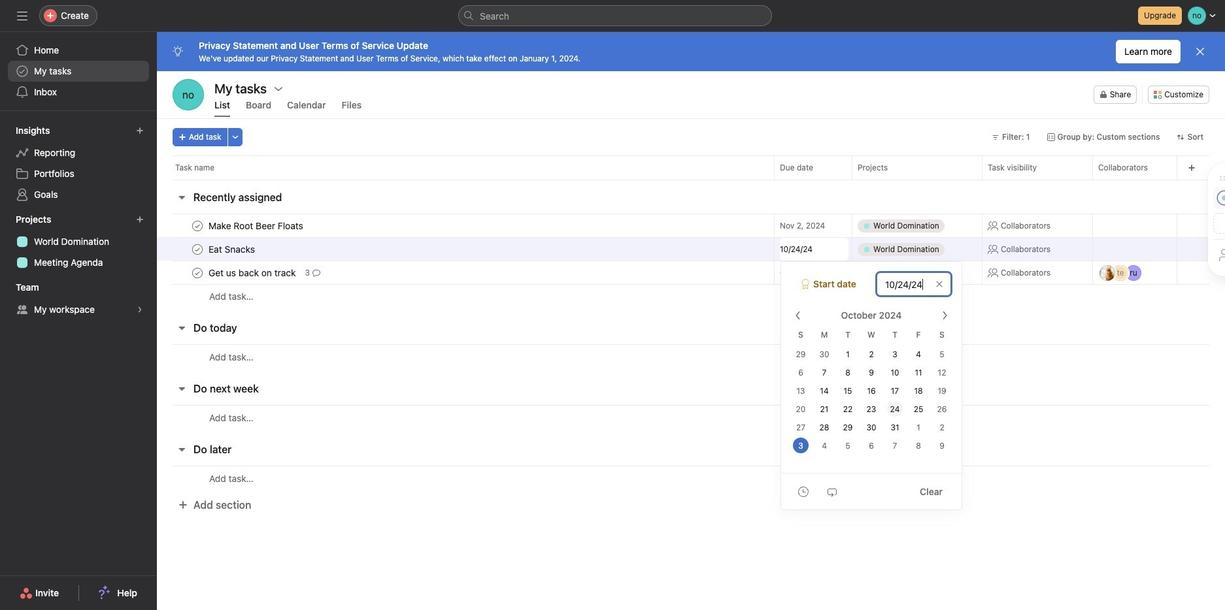 Task type: locate. For each thing, give the bounding box(es) containing it.
Due date text field
[[877, 273, 951, 296]]

new insights image
[[136, 127, 144, 135]]

0 vertical spatial mark complete image
[[190, 218, 205, 234]]

Task name text field
[[206, 219, 307, 232], [206, 243, 259, 256]]

1 collapse task list for this section image from the top
[[177, 323, 187, 333]]

0 vertical spatial task name text field
[[206, 219, 307, 232]]

new project or portfolio image
[[136, 216, 144, 224]]

mark complete image
[[190, 218, 205, 234], [190, 242, 205, 257], [190, 265, 205, 281]]

make root beer floats cell
[[157, 214, 775, 238]]

3 mark complete checkbox from the top
[[190, 265, 205, 281]]

1 mark complete image from the top
[[190, 218, 205, 234]]

1 vertical spatial task name text field
[[206, 243, 259, 256]]

0 vertical spatial collapse task list for this section image
[[177, 323, 187, 333]]

0 vertical spatial add collaborators image
[[1157, 221, 1168, 231]]

eat snacks cell
[[157, 237, 775, 262]]

projects element
[[0, 208, 157, 276]]

1 mark complete checkbox from the top
[[190, 218, 205, 234]]

mark complete checkbox for make root beer floats cell
[[190, 218, 205, 234]]

add field image
[[1188, 164, 1196, 172]]

2 mark complete image from the top
[[190, 242, 205, 257]]

1 vertical spatial mark complete checkbox
[[190, 242, 205, 257]]

mark complete image inside make root beer floats cell
[[190, 218, 205, 234]]

add collaborators image for eat snacks cell
[[1157, 244, 1168, 255]]

collapse task list for this section image
[[177, 192, 187, 203], [177, 384, 187, 394]]

collapse task list for this section image
[[177, 323, 187, 333], [177, 445, 187, 455]]

2 mark complete checkbox from the top
[[190, 242, 205, 257]]

task name text field for the mark complete checkbox within make root beer floats cell
[[206, 219, 307, 232]]

mark complete image inside eat snacks cell
[[190, 242, 205, 257]]

banner
[[157, 32, 1225, 71]]

1 task name text field from the top
[[206, 219, 307, 232]]

2 add collaborators image from the top
[[1157, 244, 1168, 255]]

1 vertical spatial mark complete image
[[190, 242, 205, 257]]

add collaborators image
[[1157, 221, 1168, 231], [1157, 244, 1168, 255]]

mark complete checkbox inside get us back on track cell
[[190, 265, 205, 281]]

2 vertical spatial mark complete image
[[190, 265, 205, 281]]

mark complete checkbox for eat snacks cell
[[190, 242, 205, 257]]

None text field
[[780, 238, 849, 261]]

1 vertical spatial collapse task list for this section image
[[177, 384, 187, 394]]

1 vertical spatial collapse task list for this section image
[[177, 445, 187, 455]]

column header
[[173, 156, 778, 180]]

mark complete checkbox inside eat snacks cell
[[190, 242, 205, 257]]

2 task name text field from the top
[[206, 243, 259, 256]]

3 mark complete image from the top
[[190, 265, 205, 281]]

global element
[[0, 32, 157, 110]]

add collaborators image for make root beer floats cell
[[1157, 221, 1168, 231]]

task name text field inside make root beer floats cell
[[206, 219, 307, 232]]

2 vertical spatial mark complete checkbox
[[190, 265, 205, 281]]

0 vertical spatial mark complete checkbox
[[190, 218, 205, 234]]

see details, my workspace image
[[136, 306, 144, 314]]

previous month image
[[793, 311, 804, 321]]

task name text field inside eat snacks cell
[[206, 243, 259, 256]]

add time image
[[798, 487, 809, 497]]

1 vertical spatial add collaborators image
[[1157, 244, 1168, 255]]

0 vertical spatial collapse task list for this section image
[[177, 192, 187, 203]]

3 comments image
[[313, 269, 320, 277]]

mark complete checkbox for get us back on track cell
[[190, 265, 205, 281]]

1 collapse task list for this section image from the top
[[177, 192, 187, 203]]

1 add collaborators image from the top
[[1157, 221, 1168, 231]]

mark complete checkbox inside make root beer floats cell
[[190, 218, 205, 234]]

Mark complete checkbox
[[190, 218, 205, 234], [190, 242, 205, 257], [190, 265, 205, 281]]

row
[[157, 156, 1225, 180], [173, 179, 1210, 180], [157, 214, 1225, 238], [157, 237, 1225, 262], [157, 260, 1225, 286], [157, 284, 1225, 309], [157, 345, 1225, 369], [157, 405, 1225, 430], [157, 466, 1225, 491]]

header recently assigned tree grid
[[157, 214, 1225, 309]]



Task type: vqa. For each thing, say whether or not it's contained in the screenshot.
first Or from the right
no



Task type: describe. For each thing, give the bounding box(es) containing it.
get us back on track cell
[[157, 261, 775, 285]]

hide sidebar image
[[17, 10, 27, 21]]

mark complete image for task name text box within the eat snacks cell
[[190, 242, 205, 257]]

insights element
[[0, 119, 157, 208]]

2 collapse task list for this section image from the top
[[177, 445, 187, 455]]

clear due date image
[[936, 280, 943, 288]]

more actions image
[[231, 133, 239, 141]]

move tasks between sections image
[[735, 246, 743, 253]]

dismiss image
[[1195, 46, 1206, 57]]

next month image
[[940, 311, 950, 321]]

2 collapse task list for this section image from the top
[[177, 384, 187, 394]]

none text field inside header recently assigned tree grid
[[780, 238, 849, 261]]

set to repeat image
[[827, 487, 838, 497]]

Search tasks, projects, and more text field
[[458, 5, 772, 26]]

view profile settings image
[[173, 79, 204, 110]]

mark complete image for task name text field
[[190, 265, 205, 281]]

task name text field for the mark complete checkbox within the eat snacks cell
[[206, 243, 259, 256]]

show options image
[[273, 83, 284, 94]]

mark complete image for task name text box in the make root beer floats cell
[[190, 218, 205, 234]]

Task name text field
[[206, 266, 300, 280]]

details image
[[758, 246, 766, 253]]

teams element
[[0, 276, 157, 323]]



